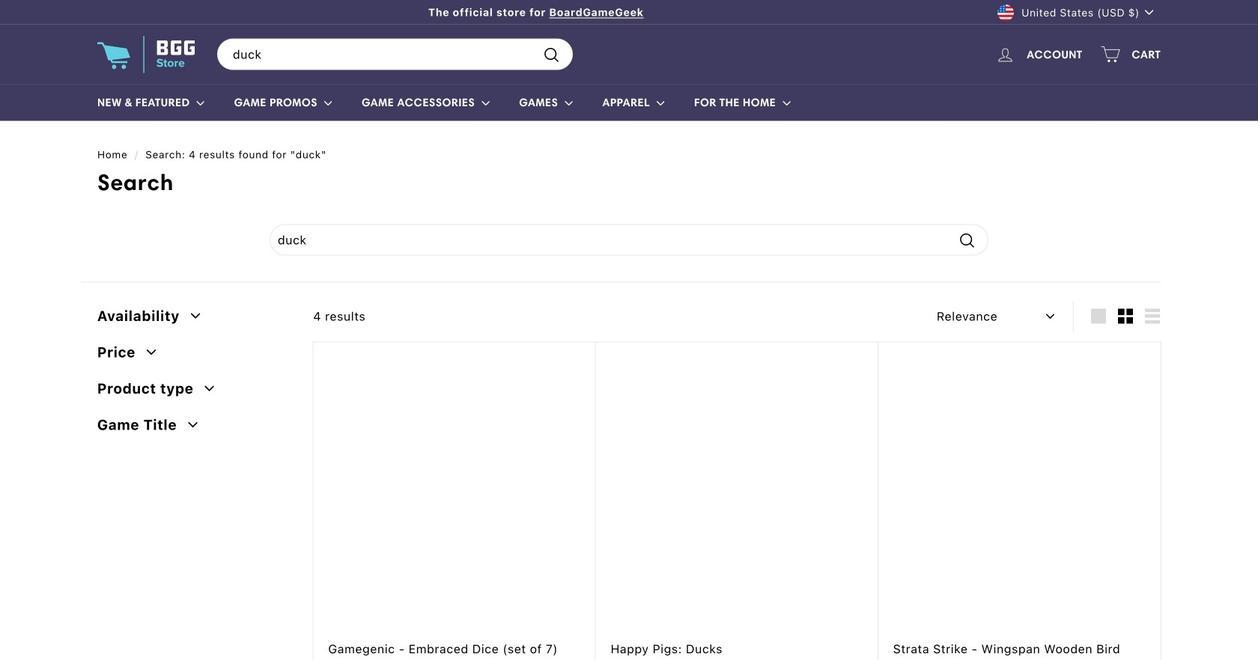 Task type: vqa. For each thing, say whether or not it's contained in the screenshot.
right 'search' ICON
yes



Task type: locate. For each thing, give the bounding box(es) containing it.
search image
[[542, 46, 561, 64], [958, 231, 977, 250]]

None search field
[[217, 39, 573, 70]]

user image
[[996, 45, 1016, 65]]

wide image
[[1145, 8, 1154, 16], [197, 100, 204, 107], [565, 100, 573, 107], [657, 100, 664, 107], [191, 312, 200, 321], [147, 348, 156, 357], [188, 421, 197, 430]]

bgg store logo image
[[97, 36, 195, 73]]

1 horizontal spatial search image
[[958, 231, 977, 250]]

list image
[[1145, 309, 1160, 324]]

search image for the bottommost search 'search field'
[[958, 231, 977, 250]]

Search search field
[[217, 39, 573, 70], [270, 224, 989, 256]]

1 vertical spatial search image
[[958, 231, 977, 250]]

None search field
[[270, 224, 989, 256]]

wide image
[[324, 100, 332, 107], [482, 100, 489, 107], [783, 100, 791, 107], [205, 384, 214, 393]]

0 vertical spatial search image
[[542, 46, 561, 64]]

search image for the topmost search 'search field'
[[542, 46, 561, 64]]

0 horizontal spatial search image
[[542, 46, 561, 64]]

0 vertical spatial search search field
[[217, 39, 573, 70]]



Task type: describe. For each thing, give the bounding box(es) containing it.
large image
[[1091, 309, 1106, 324]]

1 vertical spatial search search field
[[270, 224, 989, 256]]

plus image
[[581, 376, 598, 393]]

plus image
[[864, 376, 881, 393]]

small image
[[1118, 309, 1133, 324]]

breadcrumbs navigation
[[97, 147, 1161, 162]]

cart image
[[1101, 44, 1121, 65]]



